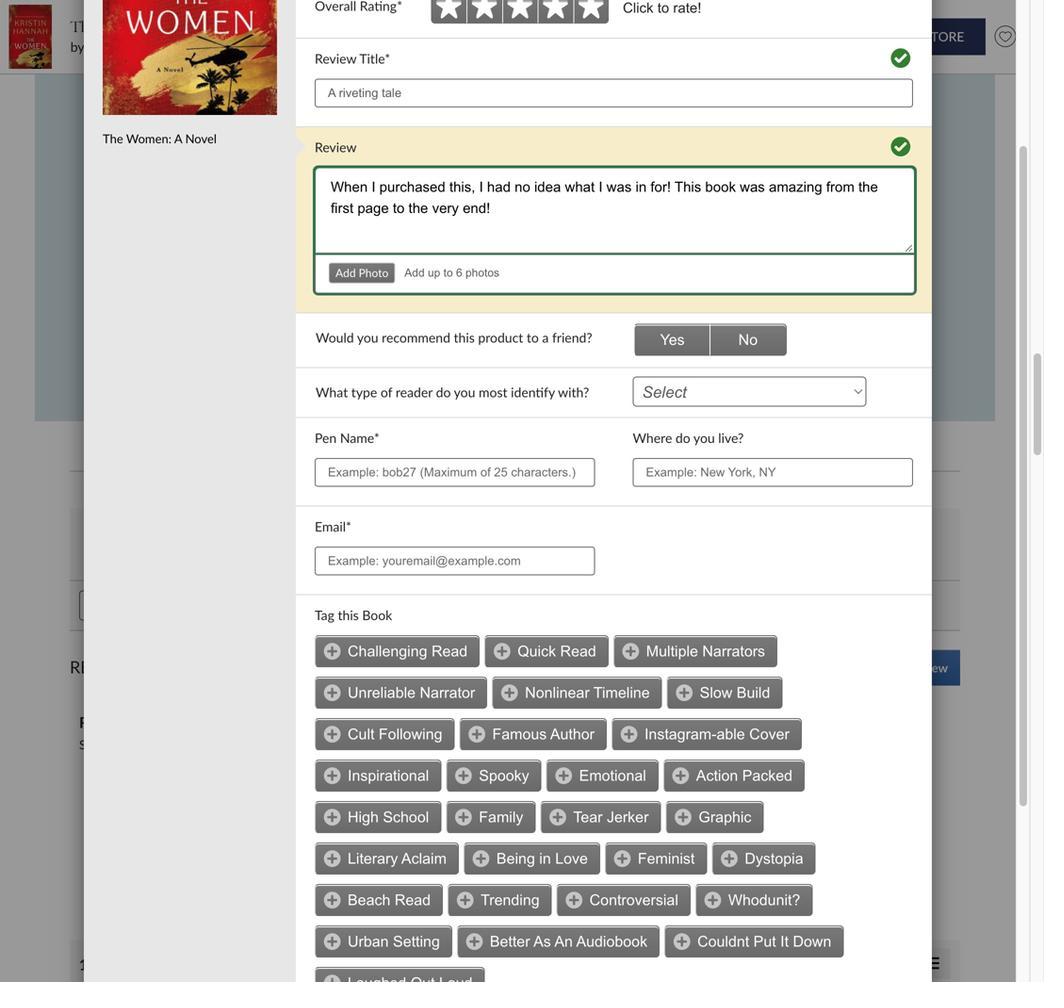 Task type: locate. For each thing, give the bounding box(es) containing it.
0 horizontal spatial the
[[70, 18, 96, 36]]

disdain
[[515, 222, 550, 236]]

1 horizontal spatial by
[[234, 136, 246, 150]]

1 vertical spatial recommend
[[255, 554, 318, 569]]

Overall Rating* radio
[[431, 0, 467, 23]]

urgent
[[587, 274, 619, 288]]

re-
[[432, 257, 447, 271]]

live?
[[719, 430, 744, 446]]

women's
[[565, 291, 609, 305]]

+ left high
[[323, 808, 341, 826]]

begins
[[463, 136, 495, 150]]

select
[[79, 737, 112, 752]]

novel inside the women: a novel by kristin hannah
[[173, 18, 211, 36]]

1 review from the top
[[315, 50, 357, 66]]

0 for 3
[[326, 826, 333, 841]]

you left most
[[454, 384, 476, 400]]

of down situations
[[625, 257, 635, 271]]

+ left the trending
[[456, 891, 474, 909]]

+ feminist
[[614, 850, 695, 868]]

civilian
[[502, 240, 537, 253]]

school
[[383, 809, 429, 826]]

met
[[562, 205, 582, 219]]

timeline
[[594, 685, 650, 701]]

1 vertical spatial ✔
[[891, 136, 912, 157]]

1 horizontal spatial are
[[568, 274, 584, 288]]

0 vertical spatial customer
[[422, 454, 520, 482]]

1 vertical spatial are
[[568, 274, 584, 288]]

+ for + feminist
[[614, 850, 632, 868]]

who down become
[[285, 222, 307, 236]]

gets
[[473, 171, 494, 184]]

vietnam up action.
[[268, 136, 310, 150]]

read inside the + challenging read
[[432, 643, 468, 660]]

$21.00
[[466, 28, 538, 55]]

Pen Name* text field
[[315, 458, 595, 487]]

1 vertical spatial review
[[315, 139, 357, 155]]

to down cirillo,
[[527, 330, 539, 346]]

+ high school
[[323, 808, 429, 826]]

3 up 2
[[84, 826, 93, 841]]

+ for + urban setting
[[323, 933, 341, 951]]

2 horizontal spatial the
[[480, 119, 497, 133]]

1 horizontal spatial a
[[174, 131, 182, 146]]

this right enjoy in the top of the page
[[716, 291, 734, 305]]

0 horizontal spatial from
[[553, 222, 577, 236]]

read up narrator
[[432, 643, 468, 660]]

love
[[555, 850, 588, 867]]

up
[[428, 266, 441, 279]]

1 vertical spatial product
[[344, 554, 386, 569]]

0 for 2
[[326, 853, 333, 868]]

0 vertical spatial from
[[748, 205, 771, 219]]

1 horizontal spatial who
[[617, 222, 639, 236]]

read
[[432, 643, 468, 660], [561, 643, 597, 660], [395, 892, 431, 909]]

from up leans
[[748, 205, 771, 219]]

read right the quick
[[561, 643, 597, 660]]

1 horizontal spatial with
[[585, 205, 607, 219]]

+ up couldnt in the right bottom of the page
[[704, 891, 722, 909]]

her down 'friend,'
[[774, 205, 791, 219]]

women: down hannah
[[126, 131, 172, 146]]

0 vertical spatial a
[[158, 18, 169, 36]]

0 horizontal spatial a
[[158, 18, 169, 36]]

vietnam up 'assigned' on the top of the page
[[507, 154, 549, 167]]

from down met
[[553, 222, 577, 236]]

a left row
[[115, 737, 121, 752]]

+ for + high school
[[323, 808, 341, 826]]

recommend down story.
[[382, 330, 451, 346]]

nurses up cambodian
[[709, 154, 742, 167]]

0 horizontal spatial you
[[357, 330, 379, 346]]

0 vertical spatial nurses
[[709, 154, 742, 167]]

1 horizontal spatial for
[[568, 136, 582, 150]]

1 vertical spatial hannah's
[[265, 274, 311, 288]]

below
[[148, 737, 180, 752]]

0 vertical spatial ✔
[[891, 47, 912, 68]]

are up women's
[[568, 274, 584, 288]]

nurse
[[658, 119, 686, 133], [464, 154, 492, 167]]

+ left literary on the bottom left
[[323, 850, 341, 868]]

people
[[580, 222, 614, 236]]

2 ✔ from the top
[[891, 136, 912, 157]]

5
[[84, 773, 93, 788]]

feminist
[[638, 850, 695, 867]]

0
[[326, 826, 333, 841], [326, 853, 333, 868], [326, 880, 333, 895]]

None checkbox
[[485, 631, 614, 672], [315, 672, 492, 714], [492, 672, 667, 714], [667, 672, 788, 714], [315, 714, 460, 755], [612, 714, 807, 755], [315, 755, 446, 797], [546, 755, 664, 797], [315, 797, 446, 838], [446, 797, 541, 838], [315, 838, 464, 880], [464, 838, 605, 880], [605, 838, 712, 880], [315, 880, 448, 921], [448, 880, 557, 921], [485, 631, 614, 672], [315, 672, 492, 714], [492, 672, 667, 714], [667, 672, 788, 714], [315, 714, 460, 755], [612, 714, 807, 755], [315, 755, 446, 797], [546, 755, 664, 797], [315, 797, 446, 838], [446, 797, 541, 838], [315, 838, 464, 880], [464, 838, 605, 880], [605, 838, 712, 880], [315, 880, 448, 921], [448, 880, 557, 921]]

0 horizontal spatial customer
[[422, 454, 520, 482]]

+ multiple narrators
[[622, 643, 766, 660]]

0 vertical spatial nurse
[[658, 119, 686, 133]]

fans
[[526, 291, 549, 305]]

by
[[70, 39, 84, 55], [234, 136, 246, 150]]

before
[[339, 136, 373, 150]]

46 left out
[[89, 554, 103, 569]]

instagram-
[[645, 726, 717, 743]]

with?
[[558, 384, 589, 400]]

1 horizontal spatial the
[[103, 131, 123, 146]]

the up begins at the left of the page
[[480, 119, 497, 133]]

2 horizontal spatial is
[[743, 119, 751, 133]]

is down tending
[[435, 291, 443, 305]]

a for the women: a novel
[[174, 131, 182, 146]]

tag
[[315, 607, 335, 623]]

for down walsh,
[[673, 205, 687, 219]]

+ famous author
[[468, 726, 595, 743]]

most
[[479, 384, 508, 400]]

1 vertical spatial do
[[676, 430, 691, 446]]

+ quick read
[[493, 643, 597, 660]]

3 down 43
[[326, 799, 333, 815]]

with up 'people'
[[585, 205, 607, 219]]

agency
[[607, 309, 642, 322]]

the for the women: a novel
[[103, 131, 123, 146]]

the women: a novel image
[[103, 0, 277, 115], [9, 5, 52, 69]]

1 vertical spatial novel
[[185, 131, 217, 146]]

poignantly
[[445, 291, 498, 305]]

killed
[[249, 154, 276, 167]]

1 horizontal spatial do
[[676, 430, 691, 446]]

(after
[[450, 119, 477, 133]]

+ up ratings
[[676, 684, 694, 702]]

0 vertical spatial hannah's
[[234, 119, 280, 133]]

1 horizontal spatial 3
[[326, 799, 333, 815]]

2 0 from the top
[[326, 853, 333, 868]]

+ for + whodunit?
[[704, 891, 722, 909]]

0 horizontal spatial for
[[332, 291, 347, 305]]

None checkbox
[[315, 631, 485, 672], [614, 631, 783, 672], [460, 714, 612, 755], [446, 755, 546, 797], [664, 755, 810, 797], [541, 797, 666, 838], [666, 797, 769, 838], [712, 838, 821, 880], [557, 880, 696, 921], [696, 880, 818, 921], [315, 921, 457, 963], [457, 921, 665, 963], [665, 921, 849, 963], [315, 963, 490, 982], [315, 631, 485, 672], [614, 631, 783, 672], [460, 714, 612, 755], [446, 755, 546, 797], [664, 755, 810, 797], [541, 797, 666, 838], [666, 797, 769, 838], [712, 838, 821, 880], [557, 880, 696, 921], [696, 880, 818, 921], [315, 921, 457, 963], [457, 921, 665, 963], [665, 921, 849, 963], [315, 963, 490, 982]]

1 vertical spatial for
[[673, 205, 687, 219]]

0 horizontal spatial add
[[336, 266, 356, 279]]

1 vertical spatial nurses
[[296, 291, 329, 305]]

leans
[[746, 222, 772, 236]]

photo
[[359, 266, 389, 279]]

read inside + beach read
[[395, 892, 431, 909]]

historicals
[[612, 291, 663, 305]]

0 horizontal spatial are
[[310, 222, 326, 236]]

0 horizontal spatial nurse
[[464, 154, 492, 167]]

1–8 of 46 reviews alert
[[79, 955, 210, 974]]

is right "life"
[[743, 119, 751, 133]]

1 vertical spatial vietnam
[[507, 154, 549, 167]]

close up urgent
[[597, 257, 622, 271]]

the women: a novel image up 'the women: a novel'
[[103, 0, 277, 115]]

0 vertical spatial you
[[357, 330, 379, 346]]

by inside the women: a novel by kristin hannah
[[70, 39, 84, 55]]

+ left cult
[[323, 726, 341, 743]]

older
[[698, 136, 723, 150]]

by inside ) centers on a young nurse whose life is changed by the vietnam war. before frankie mcgrath begins basic training for the army in 1966, her older brother finley is killed in action. frankie excels as a surgical nurse in vietnam and becomes close with fellow nurses ethel and barb. after ethel's tour ends, frankie and barb gets assigned to the base at pleiku, near the cambodian border, where some of the heaviest fighting occurs. there, she reunites with navy officer rye walsh, finley's best friend, and they become lovers. when frankie returns to the u.s., she's met with indifference for her service from her parents, who are still grieving her brother's death, and disdain from people who oppose the war. she leans on alcohol and drugs while struggling to acclimate to civilian life. though the situations and dialogue can feel contrived (rye, after announcing he's re-upping, says to frankie at the close of a chapter, "i'm not leaving my girl"), hannah's depictions of frankie tending to wounded soldiers are urgent and eye-opening, and a reunion of the three nurses for frankie's benefit is poignantly told. fans of women's historicals will enjoy this magnetic wartime story.
[[234, 136, 246, 150]]

None radio
[[502, 0, 538, 23]]

+ for + literary aclaim
[[323, 850, 341, 868]]

put
[[754, 933, 777, 950]]

6
[[456, 266, 463, 279]]

1 horizontal spatial add
[[405, 266, 425, 279]]

0 vertical spatial by
[[70, 39, 84, 55]]

and up (rye,
[[290, 240, 309, 253]]

snapshot
[[126, 713, 188, 732]]

+ down author
[[555, 767, 573, 785]]

0 horizontal spatial at
[[564, 257, 574, 271]]

add to wishlist image
[[991, 21, 1021, 52]]

1 horizontal spatial nurse
[[658, 119, 686, 133]]

+ for + quick read
[[493, 643, 511, 660]]

1 vertical spatial on
[[775, 222, 788, 236]]

2 review from the top
[[315, 139, 357, 155]]

she
[[489, 188, 507, 202]]

0 horizontal spatial with
[[553, 188, 575, 202]]

announcing
[[349, 257, 407, 271]]

are up drugs
[[310, 222, 326, 236]]

the up walsh,
[[676, 171, 693, 184]]

2 vertical spatial for
[[332, 291, 347, 305]]

at down though
[[564, 257, 574, 271]]

+ for + cult following
[[323, 726, 341, 743]]

a inside the women: a novel by kristin hannah
[[158, 18, 169, 36]]

1 horizontal spatial product
[[478, 330, 524, 346]]

the left base
[[557, 171, 573, 184]]

benefit
[[396, 291, 432, 305]]

recommend up search topics and reviews search region search box
[[255, 554, 318, 569]]

excels
[[368, 154, 398, 167]]

product down email*
[[344, 554, 386, 569]]

her up struggling
[[392, 222, 408, 236]]

✔ for review title*
[[891, 47, 912, 68]]

0 horizontal spatial nurses
[[296, 291, 329, 305]]

with
[[650, 154, 672, 167], [553, 188, 575, 202], [585, 205, 607, 219]]

girl"),
[[236, 274, 262, 288]]

reunion
[[742, 274, 781, 288]]

of up frankie's
[[369, 274, 379, 288]]

+ left unreliable
[[323, 684, 341, 702]]

the left war.
[[682, 222, 698, 236]]

+ for + inspirational
[[323, 767, 341, 785]]

+ left urban
[[323, 933, 341, 951]]

add left up
[[405, 266, 425, 279]]

0 horizontal spatial do
[[436, 384, 451, 400]]

0 vertical spatial 3
[[326, 799, 333, 815]]

nurses
[[709, 154, 742, 167], [296, 291, 329, 305]]

2 vertical spatial 0
[[326, 880, 333, 895]]

a for the women: a novel by kristin hannah
[[158, 18, 169, 36]]

option group
[[412, 0, 885, 28]]

for down centers
[[568, 136, 582, 150]]

+ whodunit?
[[704, 891, 801, 909]]

2 horizontal spatial for
[[673, 205, 687, 219]]

friend?
[[552, 330, 593, 346]]

do right "reader"
[[436, 384, 451, 400]]

1 vertical spatial by
[[234, 136, 246, 150]]

frankie up brother's
[[398, 205, 435, 219]]

+ left family
[[455, 808, 473, 826]]

friend,
[[765, 188, 797, 202]]

2 horizontal spatial with
[[650, 154, 672, 167]]

1 vertical spatial you
[[454, 384, 476, 400]]

3 0 from the top
[[326, 880, 333, 895]]

+ left graphic
[[674, 808, 693, 826]]

says
[[487, 257, 508, 271]]

by up barb.
[[234, 136, 246, 150]]

add inside button
[[336, 266, 356, 279]]

+ left inspirational
[[323, 767, 341, 785]]

+ for + emotional
[[555, 767, 573, 785]]

Review text field
[[316, 168, 914, 253]]

family
[[479, 809, 524, 826]]

hannah's up killed at top
[[234, 119, 280, 133]]

do
[[436, 384, 451, 400], [676, 430, 691, 446]]

+ emotional
[[555, 767, 647, 785]]

1 vertical spatial 3
[[84, 826, 93, 841]]

0 vertical spatial at
[[602, 171, 612, 184]]

+ up + controversial
[[614, 850, 632, 868]]

2 vertical spatial with
[[585, 205, 607, 219]]

the down kristin
[[103, 131, 123, 146]]

by left kristin
[[70, 39, 84, 55]]

add down while
[[336, 266, 356, 279]]

not
[[713, 257, 730, 271]]

1 horizontal spatial recommend
[[382, 330, 451, 346]]

1 vertical spatial 0
[[326, 853, 333, 868]]

frankie down hannah's emotionally charged page-turner (after the four winds
[[376, 136, 413, 150]]

None submit
[[671, 18, 824, 55], [833, 18, 986, 55], [671, 18, 824, 55], [833, 18, 986, 55]]

close up pleiku,
[[621, 154, 647, 167]]

1 vertical spatial a
[[174, 131, 182, 146]]

a up army
[[616, 119, 622, 133]]

+ left multiple
[[622, 643, 640, 660]]

assigned
[[497, 171, 540, 184]]

0 horizontal spatial by
[[70, 39, 84, 55]]

product
[[478, 330, 524, 346], [344, 554, 386, 569]]

0 vertical spatial on
[[600, 119, 613, 133]]

1 ✔ from the top
[[891, 47, 912, 68]]

+ graphic
[[674, 808, 752, 826]]

add for add photo
[[336, 266, 356, 279]]

0 vertical spatial novel
[[173, 18, 211, 36]]

a inside button
[[898, 660, 906, 675]]

1 horizontal spatial is
[[435, 291, 443, 305]]

+ down tag at left bottom
[[323, 643, 341, 660]]

+ for + nonlinear timeline
[[501, 684, 519, 702]]

her up war.
[[690, 205, 706, 219]]

hannah's up three
[[265, 274, 311, 288]]

down
[[793, 933, 832, 950]]

pen
[[315, 430, 337, 446]]

nurse down begins at the left of the page
[[464, 154, 492, 167]]

+ left "famous"
[[468, 726, 486, 743]]

0 vertical spatial review
[[315, 50, 357, 66]]

review for review title*
[[315, 50, 357, 66]]

my
[[771, 257, 786, 271]]

situations
[[621, 240, 670, 253]]

tag this book element
[[315, 631, 885, 982]]

+ for + beach read
[[323, 891, 341, 909]]

1 vertical spatial with
[[553, 188, 575, 202]]

hannah's inside ) centers on a young nurse whose life is changed by the vietnam war. before frankie mcgrath begins basic training for the army in 1966, her older brother finley is killed in action. frankie excels as a surgical nurse in vietnam and becomes close with fellow nurses ethel and barb. after ethel's tour ends, frankie and barb gets assigned to the base at pleiku, near the cambodian border, where some of the heaviest fighting occurs. there, she reunites with navy officer rye walsh, finley's best friend, and they become lovers. when frankie returns to the u.s., she's met with indifference for her service from her parents, who are still grieving her brother's death, and disdain from people who oppose the war. she leans on alcohol and drugs while struggling to acclimate to civilian life. though the situations and dialogue can feel contrived (rye, after announcing he's re-upping, says to frankie at the close of a chapter, "i'm not leaving my girl"), hannah's depictions of frankie tending to wounded soldiers are urgent and eye-opening, and a reunion of the three nurses for frankie's benefit is poignantly told. fans of women's historicals will enjoy this magnetic wartime story.
[[265, 274, 311, 288]]

2 horizontal spatial you
[[694, 430, 715, 446]]

0 left beach
[[326, 880, 333, 895]]

ends,
[[356, 171, 382, 184]]

0 horizontal spatial who
[[285, 222, 307, 236]]

1–8 of 46 reviews
[[79, 955, 210, 974]]

frankie
[[376, 136, 413, 150], [328, 154, 365, 167], [385, 171, 422, 184], [398, 205, 435, 219], [525, 257, 561, 271], [382, 274, 419, 288]]

0 vertical spatial women:
[[100, 18, 154, 36]]

novel for the women: a novel by kristin hannah
[[173, 18, 211, 36]]

None radio
[[467, 0, 502, 23], [538, 0, 574, 23], [574, 0, 609, 23], [467, 0, 502, 23], [538, 0, 574, 23], [574, 0, 609, 23]]

on up army
[[600, 119, 613, 133]]

war.
[[701, 222, 722, 236]]

0 vertical spatial with
[[650, 154, 672, 167]]

0 horizontal spatial vietnam
[[268, 136, 310, 150]]

review for review
[[315, 139, 357, 155]]

publishers
[[472, 338, 521, 352]]

close
[[621, 154, 647, 167], [597, 257, 622, 271]]

in left love
[[540, 850, 551, 867]]

the inside the women: a novel by kristin hannah
[[70, 18, 96, 36]]

0 horizontal spatial the women: a novel image
[[9, 5, 52, 69]]

a down leaving
[[733, 274, 739, 288]]

add
[[336, 266, 356, 279], [405, 266, 425, 279]]

0 vertical spatial 0
[[326, 826, 333, 841]]

this inside ) centers on a young nurse whose life is changed by the vietnam war. before frankie mcgrath begins basic training for the army in 1966, her older brother finley is killed in action. frankie excels as a surgical nurse in vietnam and becomes close with fellow nurses ethel and barb. after ethel's tour ends, frankie and barb gets assigned to the base at pleiku, near the cambodian border, where some of the heaviest fighting occurs. there, she reunites with navy officer rye walsh, finley's best friend, and they become lovers. when frankie returns to the u.s., she's met with indifference for her service from her parents, who are still grieving her brother's death, and disdain from people who oppose the war. she leans on alcohol and drugs while struggling to acclimate to civilian life. though the situations and dialogue can feel contrived (rye, after announcing he's re-upping, says to frankie at the close of a chapter, "i'm not leaving my girl"), hannah's depictions of frankie tending to wounded soldiers are urgent and eye-opening, and a reunion of the three nurses for frankie's benefit is poignantly told. fans of women's historicals will enjoy this magnetic wartime story.
[[716, 291, 734, 305]]

is up barb.
[[239, 154, 247, 167]]

kristin hannah link
[[88, 39, 174, 55]]

+ left the quick
[[493, 643, 511, 660]]

0 vertical spatial recommend
[[382, 330, 451, 346]]

1 vertical spatial women:
[[126, 131, 172, 146]]

+ down love
[[565, 891, 583, 909]]

at right base
[[602, 171, 612, 184]]

+ for + tear jerker
[[549, 808, 567, 826]]

Search topics and reviews text field
[[79, 591, 435, 621]]

urban
[[348, 933, 389, 950]]

+ for + couldnt put it down
[[673, 933, 691, 951]]

women: inside the women: a novel by kristin hannah
[[100, 18, 154, 36]]

1 vertical spatial customer
[[584, 713, 649, 732]]

0 horizontal spatial is
[[239, 154, 247, 167]]

1 0 from the top
[[326, 826, 333, 841]]

sort
[[732, 955, 760, 974]]

read inside the + quick read
[[561, 643, 597, 660]]



Task type: describe. For each thing, give the bounding box(es) containing it.
+ tear jerker
[[549, 808, 649, 826]]

frankie up benefit
[[382, 274, 419, 288]]

1 horizontal spatial nurses
[[709, 154, 742, 167]]

the down girl"),
[[247, 291, 264, 305]]

of right the type
[[381, 384, 392, 400]]

and down "training"
[[552, 154, 571, 167]]

the for the women: a novel by kristin hannah
[[70, 18, 96, 36]]

1 vertical spatial is
[[239, 154, 247, 167]]

to left 6
[[444, 266, 453, 279]]

soldiers
[[527, 274, 565, 288]]

returns
[[438, 205, 474, 219]]

email*
[[315, 518, 352, 535]]

brother's
[[411, 222, 456, 236]]

beach
[[348, 892, 391, 909]]

1 who from the left
[[285, 222, 307, 236]]

reader
[[396, 384, 433, 400]]

pen name*
[[315, 430, 380, 446]]

"i'm
[[690, 257, 710, 271]]

+ literary aclaim
[[323, 850, 447, 868]]

0 vertical spatial for
[[568, 136, 582, 150]]

read for + beach read
[[395, 892, 431, 909]]

the down she
[[490, 205, 507, 219]]

$21.00 $30.00
[[466, 28, 582, 55]]

+ unreliable narrator
[[323, 684, 475, 702]]

changed
[[754, 119, 796, 133]]

able
[[717, 726, 745, 743]]

tear
[[574, 809, 603, 826]]

in down basic
[[495, 154, 504, 167]]

of up become
[[297, 188, 308, 202]]

challenging
[[348, 643, 428, 660]]

+ for + challenging read
[[323, 643, 341, 660]]

2 vertical spatial you
[[694, 430, 715, 446]]

of right 1–8 on the left bottom of page
[[109, 955, 123, 974]]

identify
[[511, 384, 555, 400]]

+ better as an audiobook
[[466, 933, 648, 951]]

to up death,
[[477, 205, 487, 219]]

+ for + better as an audiobook
[[466, 933, 484, 951]]

and down where
[[239, 205, 258, 219]]

women: for the women: a novel by kristin hannah
[[100, 18, 154, 36]]

frankie up soldiers
[[525, 257, 561, 271]]

and down finley
[[773, 154, 792, 167]]

1 horizontal spatial you
[[454, 384, 476, 400]]

0 vertical spatial close
[[621, 154, 647, 167]]

+ for + dystopia
[[721, 850, 739, 868]]

+ for + graphic
[[674, 808, 693, 826]]

+ challenging read
[[323, 643, 468, 660]]

0 vertical spatial are
[[310, 222, 326, 236]]

and up chapter,
[[673, 240, 691, 253]]

unreliable
[[348, 685, 416, 701]]

the down "ethel's" at left
[[311, 188, 327, 202]]

army
[[604, 136, 631, 150]]

read for + challenging read
[[432, 643, 468, 660]]

multiple
[[647, 643, 699, 660]]

to down civilian
[[511, 257, 522, 271]]

Email* text field
[[315, 547, 595, 576]]

cambodian
[[696, 171, 753, 184]]

the up killed at top
[[249, 136, 265, 150]]

war.
[[313, 136, 336, 150]]

can
[[740, 240, 757, 253]]

tour
[[332, 171, 353, 184]]

rotrosen
[[563, 309, 605, 322]]

0 for 1
[[326, 880, 333, 895]]

+ for + unreliable narrator
[[323, 684, 341, 702]]

three
[[267, 291, 293, 305]]

(feb.)
[[645, 309, 670, 322]]

1 horizontal spatial at
[[602, 171, 612, 184]]

to down brother's
[[425, 240, 435, 253]]

and up occurs.
[[425, 171, 444, 184]]

as
[[401, 154, 412, 167]]

1 horizontal spatial on
[[775, 222, 788, 236]]

editorial reviews
[[428, 39, 603, 67]]

novel for the women: a novel
[[185, 131, 217, 146]]

finley
[[767, 136, 797, 150]]

0 vertical spatial vietnam
[[268, 136, 310, 150]]

0 horizontal spatial product
[[344, 554, 386, 569]]

1 vertical spatial nurse
[[464, 154, 492, 167]]

sort by:
[[732, 955, 787, 974]]

Where do you live? text field
[[633, 458, 914, 487]]

hannah
[[129, 39, 174, 55]]

women: for the women: a novel
[[126, 131, 172, 146]]

Review Title* text field
[[315, 79, 914, 107]]

customer reviews
[[422, 454, 609, 482]]

a down situations
[[638, 257, 644, 271]]

Search topics and reviews search region search field
[[70, 581, 515, 630]]

of down my
[[784, 274, 794, 288]]

best
[[740, 188, 762, 202]]

in inside + being in love
[[540, 850, 551, 867]]

centers
[[560, 119, 597, 133]]

jerker
[[607, 809, 649, 826]]

+ for + controversial
[[565, 891, 583, 909]]

✔ for review
[[891, 136, 912, 157]]

charged
[[345, 119, 385, 133]]

andrea
[[469, 309, 503, 322]]

nonlinear
[[525, 685, 590, 701]]

1 horizontal spatial customer
[[584, 713, 649, 732]]

+ for + instagram-able cover
[[620, 726, 638, 743]]

lovers.
[[329, 205, 361, 219]]

this down email*
[[321, 554, 341, 569]]

1 horizontal spatial vietnam
[[507, 154, 549, 167]]

0 vertical spatial product
[[478, 330, 524, 346]]

depictions
[[314, 274, 366, 288]]

aclaim
[[402, 850, 447, 867]]

+ cult following
[[323, 726, 443, 743]]

though
[[560, 240, 599, 253]]

by:
[[764, 955, 784, 974]]

a right as
[[415, 154, 420, 167]]

young
[[624, 119, 655, 133]]

read for + quick read
[[561, 643, 597, 660]]

feel
[[760, 240, 779, 253]]

to right 6
[[463, 274, 474, 288]]

+ for + famous author
[[468, 726, 486, 743]]

frankie up tour
[[328, 154, 365, 167]]

+ for + multiple narrators
[[622, 643, 640, 660]]

when
[[364, 205, 395, 219]]

walsh,
[[664, 188, 697, 202]]

this down agent:
[[454, 330, 475, 346]]

review title*
[[315, 50, 391, 66]]

and up historicals
[[622, 274, 641, 288]]

frankie down as
[[385, 171, 422, 184]]

spooky
[[479, 767, 529, 784]]

agent:
[[435, 309, 466, 322]]

+ for + action packed
[[672, 767, 690, 785]]

this right tag at left bottom
[[338, 607, 359, 623]]

and down not
[[712, 274, 731, 288]]

) centers on a young nurse whose life is changed by the vietnam war. before frankie mcgrath begins basic training for the army in 1966, her older brother finley is killed in action. frankie excels as a surgical nurse in vietnam and becomes close with fellow nurses ethel and barb. after ethel's tour ends, frankie and barb gets assigned to the base at pleiku, near the cambodian border, where some of the heaviest fighting occurs. there, she reunites with navy officer rye walsh, finley's best friend, and they become lovers. when frankie returns to the u.s., she's met with indifference for her service from her parents, who are still grieving her brother's death, and disdain from people who oppose the war. she leans on alcohol and drugs while struggling to acclimate to civilian life. though the situations and dialogue can feel contrived (rye, after announcing he's re-upping, says to frankie at the close of a chapter, "i'm not leaving my girl"), hannah's depictions of frankie tending to wounded soldiers are urgent and eye-opening, and a reunion of the three nurses for frankie's benefit is poignantly told. fans of women's historicals will enjoy this magnetic wartime story.
[[233, 119, 797, 322]]

narrators
[[703, 643, 766, 660]]

0 horizontal spatial recommend
[[255, 554, 318, 569]]

2 who from the left
[[617, 222, 639, 236]]

become
[[286, 205, 326, 219]]

tending
[[422, 274, 460, 288]]

(100%)
[[159, 554, 196, 569]]

average customer ratings
[[525, 713, 703, 732]]

rating
[[79, 713, 123, 732]]

page-
[[388, 119, 416, 133]]

to up says
[[489, 240, 499, 253]]

in up after
[[279, 154, 288, 167]]

near
[[651, 171, 674, 184]]

the up becomes at the top
[[585, 136, 602, 150]]

to up reunites
[[543, 171, 554, 184]]

the down 'people'
[[601, 240, 618, 253]]

they
[[261, 205, 283, 219]]

dialogue
[[694, 240, 737, 253]]

+ action packed
[[672, 767, 793, 785]]

surgical
[[423, 154, 461, 167]]

heaviest
[[330, 188, 372, 202]]

$30.00
[[544, 37, 582, 52]]

where do you live?
[[633, 430, 744, 446]]

fellow
[[675, 154, 706, 167]]

and up civilian
[[493, 222, 512, 236]]

story.
[[404, 309, 432, 322]]

+ for + trending
[[456, 891, 474, 909]]

0 horizontal spatial on
[[600, 119, 613, 133]]

0 vertical spatial do
[[436, 384, 451, 400]]

1 horizontal spatial from
[[748, 205, 771, 219]]

of up agent: andrea cirillo, jane rotrosen agency (feb.)
[[552, 291, 562, 305]]

1 vertical spatial close
[[597, 257, 622, 271]]

1 vertical spatial at
[[564, 257, 574, 271]]

4.9
[[741, 756, 759, 771]]

0 horizontal spatial 3
[[84, 826, 93, 841]]

a inside rating snapshot select a row below to filter reviews.
[[115, 737, 121, 752]]

2 vertical spatial is
[[435, 291, 443, 305]]

+ for + being in love
[[472, 850, 490, 868]]

the down though
[[577, 257, 594, 271]]

1 vertical spatial from
[[553, 222, 577, 236]]

save 30%
[[594, 37, 647, 52]]

46 right 1–8 on the left bottom of page
[[126, 955, 144, 974]]

+ for + family
[[455, 808, 473, 826]]

reviews.
[[226, 737, 270, 752]]

upping,
[[447, 257, 484, 271]]

+ for + spooky
[[455, 767, 473, 785]]

graphic
[[699, 809, 752, 826]]

to inside rating snapshot select a row below to filter reviews.
[[183, 737, 195, 752]]

after
[[322, 257, 346, 271]]

jane
[[538, 309, 560, 322]]

add for add up to 6 photos
[[405, 266, 425, 279]]

in down young
[[634, 136, 643, 150]]

hardcover
[[466, 13, 527, 29]]

fighting
[[375, 188, 413, 202]]

0 vertical spatial is
[[743, 119, 751, 133]]

navy
[[578, 188, 604, 202]]

border,
[[756, 171, 792, 184]]

after
[[268, 171, 293, 184]]

slow
[[700, 685, 733, 701]]

her up fellow
[[678, 136, 695, 150]]

+ for + slow build
[[676, 684, 694, 702]]

of right out
[[127, 554, 138, 569]]

kristin
[[88, 39, 125, 55]]

46 left (100%) on the bottom
[[141, 554, 155, 569]]

1 horizontal spatial the women: a novel image
[[103, 0, 277, 115]]

a down jane
[[542, 330, 549, 346]]

brother
[[726, 136, 764, 150]]



Task type: vqa. For each thing, say whether or not it's contained in the screenshot.
his within the "It's 2009, the height of the economic recession, and as the end of Rachel Murray's college degree looms, she can't help feeling worried about having chosen to study English given the lack of job prospects. But then she develops a crush on Fred Byrne, her Victorian literature professor, a "huge" and "passionate" man whose most alluring quality is that his "wife"
no



